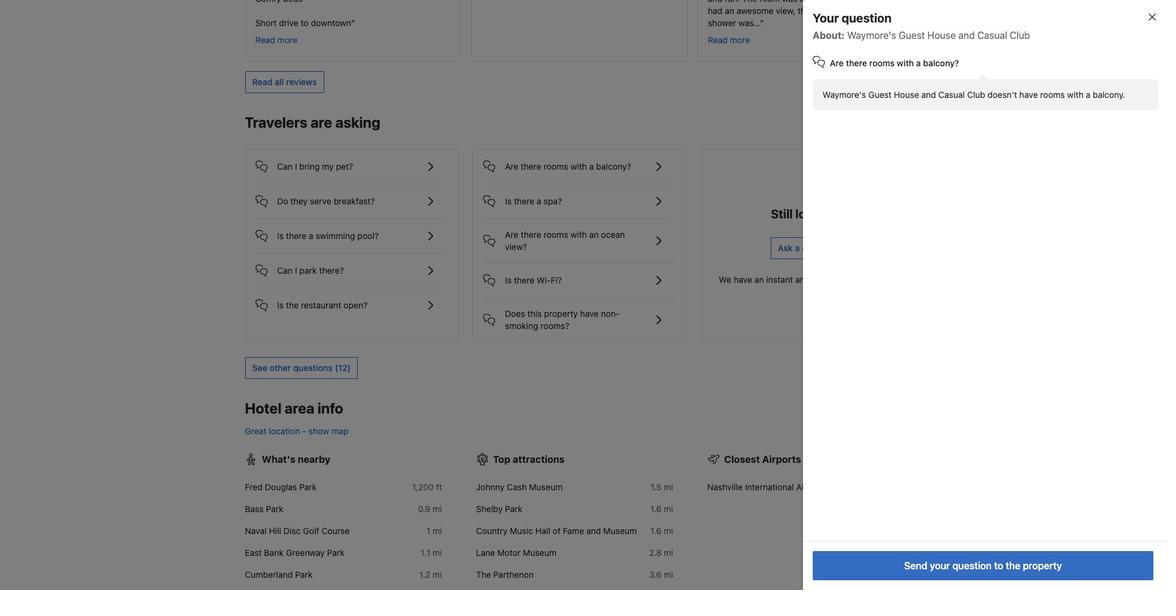 Task type: locate. For each thing, give the bounding box(es) containing it.
a
[[917, 58, 921, 68], [1086, 89, 1091, 100], [590, 161, 594, 172], [537, 196, 542, 206], [309, 231, 314, 241], [795, 243, 800, 253]]

1 vertical spatial 1.6 mi
[[651, 526, 673, 536]]

can inside "button"
[[277, 161, 293, 172]]

2 vertical spatial have
[[580, 309, 599, 319]]

0 horizontal spatial guest
[[869, 89, 892, 100]]

question inside send your question to the property "button"
[[953, 561, 992, 572]]

0 vertical spatial guest
[[899, 30, 925, 41]]

the
[[476, 570, 491, 580]]

can left park
[[277, 265, 293, 276]]

are inside "are there rooms with an ocean view?"
[[505, 229, 519, 240]]

question for ask a question
[[802, 243, 837, 253]]

0 vertical spatial casual
[[978, 30, 1008, 41]]

2 read more button from the left
[[708, 34, 750, 46]]

1 vertical spatial an
[[755, 275, 764, 285]]

your
[[930, 561, 950, 572]]

1 vertical spatial museum
[[604, 526, 637, 536]]

1 vertical spatial property
[[1023, 561, 1063, 572]]

1 horizontal spatial read more button
[[708, 34, 750, 46]]

fame
[[563, 526, 584, 536]]

1 horizontal spatial more
[[730, 35, 750, 45]]

0 horizontal spatial read more button
[[255, 34, 298, 46]]

are
[[311, 114, 332, 131]]

can
[[277, 161, 293, 172], [277, 265, 293, 276]]

museum down hall
[[523, 548, 557, 558]]

question right "your" on the top right of the page
[[842, 11, 892, 25]]

mi down 1.5 mi
[[664, 504, 673, 514]]

smoking
[[505, 321, 538, 331]]

1.6 mi down 1.5 mi
[[651, 504, 673, 514]]

an left ocean
[[590, 229, 599, 240]]

have left non-
[[580, 309, 599, 319]]

1 vertical spatial to
[[995, 561, 1004, 572]]

see
[[252, 363, 267, 373]]

1.5 mi
[[651, 482, 673, 492]]

this
[[528, 309, 542, 319]]

can for can i bring my pet?
[[277, 161, 293, 172]]

is the restaurant open?
[[277, 300, 368, 310]]

museum right the fame in the bottom of the page
[[604, 526, 637, 536]]

question for send your question to the property
[[953, 561, 992, 572]]

spa?
[[544, 196, 562, 206]]

are there rooms with a balcony? inside your question dialog
[[830, 58, 960, 68]]

with inside button
[[571, 161, 587, 172]]

casual left doesn't
[[939, 89, 965, 100]]

1.6 mi for country music hall of fame and museum
[[651, 526, 673, 536]]

does this property have non- smoking rooms?
[[505, 309, 620, 331]]

airport
[[797, 482, 824, 492]]

top attractions
[[493, 454, 565, 465]]

park
[[300, 265, 317, 276]]

nashville
[[708, 482, 743, 492]]

0 horizontal spatial have
[[580, 309, 599, 319]]

area
[[285, 400, 315, 417]]

1 horizontal spatial casual
[[978, 30, 1008, 41]]

are up is there a spa?
[[505, 161, 519, 172]]

museum down attractions
[[529, 482, 563, 492]]

mi right 2.8
[[664, 548, 673, 558]]

house
[[928, 30, 956, 41], [894, 89, 920, 100]]

mi right '1.5'
[[664, 482, 673, 492]]

1 horizontal spatial club
[[1010, 30, 1031, 41]]

i
[[295, 161, 297, 172], [295, 265, 297, 276]]

is left restaurant
[[277, 300, 284, 310]]

1 vertical spatial 1.6
[[651, 526, 662, 536]]

travelers are asking
[[245, 114, 381, 131]]

1 horizontal spatial balcony?
[[924, 58, 960, 68]]

1 horizontal spatial read more
[[708, 35, 750, 45]]

park down course
[[327, 548, 345, 558]]

0 horizontal spatial and
[[587, 526, 601, 536]]

there inside "are there rooms with an ocean view?"
[[521, 229, 542, 240]]

park
[[299, 482, 317, 492], [266, 504, 284, 514], [505, 504, 523, 514], [327, 548, 345, 558], [295, 570, 313, 580]]

is left spa?
[[505, 196, 512, 206]]

2 vertical spatial are
[[505, 229, 519, 240]]

and
[[959, 30, 975, 41], [922, 89, 937, 100], [587, 526, 601, 536]]

mi right 1.1
[[433, 548, 442, 558]]

i left park
[[295, 265, 297, 276]]

0 vertical spatial to
[[826, 275, 834, 285]]

1 horizontal spatial "
[[760, 18, 764, 28]]

there for is there wi-fi? button
[[514, 275, 535, 285]]

park right bass
[[266, 504, 284, 514]]

0 vertical spatial are
[[830, 58, 844, 68]]

questions right "most" at the right top
[[858, 275, 896, 285]]

fred
[[245, 482, 263, 492]]

a left spa?
[[537, 196, 542, 206]]

1 1.6 mi from the top
[[651, 504, 673, 514]]

read
[[255, 35, 275, 45], [708, 35, 728, 45], [252, 77, 273, 87]]

can i park there?
[[277, 265, 344, 276]]

0 horizontal spatial read more
[[255, 35, 298, 45]]

do they serve breakfast? button
[[255, 184, 448, 209]]

0 vertical spatial property
[[544, 309, 578, 319]]

park for bass park
[[266, 504, 284, 514]]

1.2
[[420, 570, 431, 580]]

is up the does
[[505, 275, 512, 285]]

are there rooms with a balcony? button
[[483, 150, 676, 174]]

1 read more from the left
[[255, 35, 298, 45]]

an inside "are there rooms with an ocean view?"
[[590, 229, 599, 240]]

park down cash
[[505, 504, 523, 514]]

0 vertical spatial i
[[295, 161, 297, 172]]

there for is there a spa? button
[[514, 196, 535, 206]]

there
[[846, 58, 868, 68], [521, 161, 542, 172], [514, 196, 535, 206], [521, 229, 542, 240], [286, 231, 307, 241], [514, 275, 535, 285]]

park right douglas
[[299, 482, 317, 492]]

question up the answer
[[802, 243, 837, 253]]

1.6 mi up 2.8 mi
[[651, 526, 673, 536]]

ask
[[778, 243, 793, 253]]

0 vertical spatial question
[[842, 11, 892, 25]]

hall
[[536, 526, 551, 536]]

a up is there a spa? button
[[590, 161, 594, 172]]

questions inside button
[[293, 363, 333, 373]]

1 vertical spatial can
[[277, 265, 293, 276]]

are down about:
[[830, 58, 844, 68]]

rooms?
[[541, 321, 570, 331]]

1 vertical spatial and
[[922, 89, 937, 100]]

1 vertical spatial guest
[[869, 89, 892, 100]]

mi for bass park
[[433, 504, 442, 514]]

east bank greenway park
[[245, 548, 345, 558]]

0 horizontal spatial question
[[802, 243, 837, 253]]

(12)
[[335, 363, 351, 373]]

1 vertical spatial questions
[[293, 363, 333, 373]]

1 i from the top
[[295, 161, 297, 172]]

park down greenway
[[295, 570, 313, 580]]

i left bring
[[295, 161, 297, 172]]

1 horizontal spatial house
[[928, 30, 956, 41]]

music
[[510, 526, 533, 536]]

1 vertical spatial the
[[1006, 561, 1021, 572]]

i inside "button"
[[295, 161, 297, 172]]

0 vertical spatial are there rooms with a balcony?
[[830, 58, 960, 68]]

0 horizontal spatial an
[[590, 229, 599, 240]]

to
[[826, 275, 834, 285], [995, 561, 1004, 572]]

0 vertical spatial an
[[590, 229, 599, 240]]

questions left (12) in the bottom left of the page
[[293, 363, 333, 373]]

2 horizontal spatial have
[[1020, 89, 1038, 100]]

1 horizontal spatial question
[[842, 11, 892, 25]]

museum for lane motor museum
[[523, 548, 557, 558]]

2 1.6 mi from the top
[[651, 526, 673, 536]]

is the restaurant open? button
[[255, 289, 448, 313]]

2 vertical spatial question
[[953, 561, 992, 572]]

do
[[277, 196, 288, 206]]

see other questions (12) button
[[245, 357, 358, 379]]

0 horizontal spatial club
[[968, 89, 986, 100]]

1 1.6 from the top
[[651, 504, 662, 514]]

are inside are there rooms with a balcony? button
[[505, 161, 519, 172]]

have right doesn't
[[1020, 89, 1038, 100]]

1 can from the top
[[277, 161, 293, 172]]

have inside does this property have non- smoking rooms?
[[580, 309, 599, 319]]

breakfast?
[[334, 196, 375, 206]]

club
[[1010, 30, 1031, 41], [968, 89, 986, 100]]

0 horizontal spatial property
[[544, 309, 578, 319]]

question inside ask a question 'button'
[[802, 243, 837, 253]]

0.9
[[418, 504, 431, 514]]

2 read more from the left
[[708, 35, 750, 45]]

an left "instant"
[[755, 275, 764, 285]]

with left ocean
[[571, 229, 587, 240]]

waymore's guest house and casual club doesn't have rooms with a balcony.
[[823, 89, 1126, 100]]

hotel
[[245, 400, 282, 417]]

is for is there a spa?
[[505, 196, 512, 206]]

0 horizontal spatial are there rooms with a balcony?
[[505, 161, 631, 172]]

2 vertical spatial and
[[587, 526, 601, 536]]

1 horizontal spatial have
[[734, 275, 753, 285]]

0 vertical spatial waymore's
[[848, 30, 897, 41]]

balcony? up is there a spa? button
[[596, 161, 631, 172]]

1 read more button from the left
[[255, 34, 298, 46]]

about:
[[813, 30, 845, 41]]

1 vertical spatial balcony?
[[596, 161, 631, 172]]

0 vertical spatial museum
[[529, 482, 563, 492]]

mi up 2.8 mi
[[664, 526, 673, 536]]

0 horizontal spatial more
[[278, 35, 298, 45]]

2 vertical spatial museum
[[523, 548, 557, 558]]

1.6
[[651, 504, 662, 514], [651, 526, 662, 536]]

1 vertical spatial house
[[894, 89, 920, 100]]

rooms up spa?
[[544, 161, 568, 172]]

rooms
[[870, 58, 895, 68], [1041, 89, 1065, 100], [544, 161, 568, 172], [544, 229, 568, 240]]

1 horizontal spatial are there rooms with a balcony?
[[830, 58, 960, 68]]

is there a spa?
[[505, 196, 562, 206]]

rooms inside "are there rooms with an ocean view?"
[[544, 229, 568, 240]]

mi right 1.2
[[433, 570, 442, 580]]

1 vertical spatial are there rooms with a balcony?
[[505, 161, 631, 172]]

1,200 ft
[[412, 482, 442, 492]]

can inside button
[[277, 265, 293, 276]]

1 vertical spatial i
[[295, 265, 297, 276]]

waymore's inside your question about: waymore's guest house and casual club
[[848, 30, 897, 41]]

1.6 mi
[[651, 504, 673, 514], [651, 526, 673, 536]]

bass
[[245, 504, 264, 514]]

1 vertical spatial question
[[802, 243, 837, 253]]

0 horizontal spatial questions
[[293, 363, 333, 373]]

does
[[505, 309, 525, 319]]

mi right 3.6
[[664, 570, 673, 580]]

to right your
[[995, 561, 1004, 572]]

1.6 for shelby park
[[651, 504, 662, 514]]

1 horizontal spatial the
[[1006, 561, 1021, 572]]

your
[[813, 11, 839, 25]]

0 horizontal spatial balcony?
[[596, 161, 631, 172]]

0 vertical spatial have
[[1020, 89, 1038, 100]]

fred douglas park
[[245, 482, 317, 492]]

reviews
[[286, 77, 317, 87]]

0 vertical spatial 1.6 mi
[[651, 504, 673, 514]]

0 vertical spatial and
[[959, 30, 975, 41]]

casual up doesn't
[[978, 30, 1008, 41]]

1 vertical spatial have
[[734, 275, 753, 285]]

a right ask
[[795, 243, 800, 253]]

read inside button
[[252, 77, 273, 87]]

casual
[[978, 30, 1008, 41], [939, 89, 965, 100]]

1 horizontal spatial to
[[995, 561, 1004, 572]]

0 horizontal spatial the
[[286, 300, 299, 310]]

museum
[[529, 482, 563, 492], [604, 526, 637, 536], [523, 548, 557, 558]]

1 horizontal spatial guest
[[899, 30, 925, 41]]

can i bring my pet? button
[[255, 150, 448, 174]]

send your question to the property
[[905, 561, 1063, 572]]

0 vertical spatial 1.6
[[651, 504, 662, 514]]

2 horizontal spatial question
[[953, 561, 992, 572]]

read all reviews button
[[245, 71, 324, 93]]

1.1
[[421, 548, 431, 558]]

"
[[351, 18, 355, 28], [760, 18, 764, 28]]

have right we
[[734, 275, 753, 285]]

is down do
[[277, 231, 284, 241]]

question right your
[[953, 561, 992, 572]]

with down your question about: waymore's guest house and casual club
[[897, 58, 914, 68]]

read more button
[[255, 34, 298, 46], [708, 34, 750, 46]]

0 vertical spatial the
[[286, 300, 299, 310]]

0 horizontal spatial "
[[351, 18, 355, 28]]

rooms down spa?
[[544, 229, 568, 240]]

i inside button
[[295, 265, 297, 276]]

cumberland
[[245, 570, 293, 580]]

1.6 for country music hall of fame and museum
[[651, 526, 662, 536]]

are up view?
[[505, 229, 519, 240]]

are there rooms with a balcony? up is there a spa? button
[[505, 161, 631, 172]]

property
[[544, 309, 578, 319], [1023, 561, 1063, 572]]

are there rooms with a balcony? down your question about: waymore's guest house and casual club
[[830, 58, 960, 68]]

1 horizontal spatial questions
[[858, 275, 896, 285]]

balcony? inside your question dialog
[[924, 58, 960, 68]]

with up is there a spa? button
[[571, 161, 587, 172]]

mi right 1
[[433, 526, 442, 536]]

1 vertical spatial are
[[505, 161, 519, 172]]

to inside "button"
[[995, 561, 1004, 572]]

cumberland park
[[245, 570, 313, 580]]

2 1.6 from the top
[[651, 526, 662, 536]]

park for cumberland park
[[295, 570, 313, 580]]

balcony? inside button
[[596, 161, 631, 172]]

can left bring
[[277, 161, 293, 172]]

2 " from the left
[[760, 18, 764, 28]]

1 horizontal spatial property
[[1023, 561, 1063, 572]]

is for is there a swimming pool?
[[277, 231, 284, 241]]

2 horizontal spatial and
[[959, 30, 975, 41]]

mi for east bank greenway park
[[433, 548, 442, 558]]

golf
[[303, 526, 319, 536]]

0 vertical spatial club
[[1010, 30, 1031, 41]]

to left "most" at the right top
[[826, 275, 834, 285]]

0 horizontal spatial casual
[[939, 89, 965, 100]]

restaurant
[[301, 300, 341, 310]]

1
[[427, 526, 431, 536]]

1.6 down '1.5'
[[651, 504, 662, 514]]

1.6 up 2.8
[[651, 526, 662, 536]]

answer
[[796, 275, 824, 285]]

rooms down your question about: waymore's guest house and casual club
[[870, 58, 895, 68]]

mi right 0.9
[[433, 504, 442, 514]]

mi for the parthenon
[[664, 570, 673, 580]]

0 vertical spatial balcony?
[[924, 58, 960, 68]]

2 can from the top
[[277, 265, 293, 276]]

2 i from the top
[[295, 265, 297, 276]]

still
[[771, 207, 793, 221]]

0 vertical spatial can
[[277, 161, 293, 172]]

mi for cumberland park
[[433, 570, 442, 580]]

0 vertical spatial house
[[928, 30, 956, 41]]

mi for johnny cash museum
[[664, 482, 673, 492]]

balcony? down your question about: waymore's guest house and casual club
[[924, 58, 960, 68]]



Task type: vqa. For each thing, say whether or not it's contained in the screenshot.
pool to the bottom
no



Task type: describe. For each thing, give the bounding box(es) containing it.
my
[[322, 161, 334, 172]]

1,200
[[412, 482, 434, 492]]

with inside "are there rooms with an ocean view?"
[[571, 229, 587, 240]]

park for shelby park
[[505, 504, 523, 514]]

closest
[[725, 454, 760, 465]]

send
[[905, 561, 928, 572]]

the parthenon
[[476, 570, 534, 580]]

question inside your question about: waymore's guest house and casual club
[[842, 11, 892, 25]]

your question dialog
[[784, 0, 1169, 590]]

is for is the restaurant open?
[[277, 300, 284, 310]]

1 vertical spatial casual
[[939, 89, 965, 100]]

are for are there rooms with a balcony? button
[[505, 161, 519, 172]]

ask a question
[[778, 243, 837, 253]]

east
[[245, 548, 262, 558]]

international
[[745, 482, 794, 492]]

ask a question button
[[771, 237, 845, 259]]

1.5
[[651, 482, 662, 492]]

is there a spa? button
[[483, 184, 676, 209]]

nashville international airport
[[708, 482, 824, 492]]

what's nearby
[[262, 454, 331, 465]]

cash
[[507, 482, 527, 492]]

doesn't
[[988, 89, 1018, 100]]

country music hall of fame and museum
[[476, 526, 637, 536]]

the inside "button"
[[1006, 561, 1021, 572]]

of
[[553, 526, 561, 536]]

there for is there a swimming pool? button
[[286, 231, 307, 241]]

bank
[[264, 548, 284, 558]]

attractions
[[513, 454, 565, 465]]

bring
[[300, 161, 320, 172]]

closest airports
[[725, 454, 801, 465]]

can for can i park there?
[[277, 265, 293, 276]]

property inside does this property have non- smoking rooms?
[[544, 309, 578, 319]]

read for first the read more 'button' from left
[[255, 35, 275, 45]]

the inside button
[[286, 300, 299, 310]]

top
[[493, 454, 511, 465]]

can i bring my pet?
[[277, 161, 353, 172]]

asking
[[336, 114, 381, 131]]

1 " from the left
[[351, 18, 355, 28]]

naval
[[245, 526, 267, 536]]

are inside your question dialog
[[830, 58, 844, 68]]

all
[[275, 77, 284, 87]]

a down your question about: waymore's guest house and casual club
[[917, 58, 921, 68]]

lane motor museum
[[476, 548, 557, 558]]

mi for lane motor museum
[[664, 548, 673, 558]]

pool?
[[358, 231, 379, 241]]

0 horizontal spatial to
[[826, 275, 834, 285]]

looking?
[[796, 207, 844, 221]]

there inside your question dialog
[[846, 58, 868, 68]]

nearby
[[298, 454, 331, 465]]

most
[[836, 275, 856, 285]]

is for is there wi-fi?
[[505, 275, 512, 285]]

1 horizontal spatial and
[[922, 89, 937, 100]]

mi for country music hall of fame and museum
[[664, 526, 673, 536]]

0 vertical spatial questions
[[858, 275, 896, 285]]

parthenon
[[494, 570, 534, 580]]

1 horizontal spatial an
[[755, 275, 764, 285]]

0 horizontal spatial house
[[894, 89, 920, 100]]

douglas
[[265, 482, 297, 492]]

club inside your question about: waymore's guest house and casual club
[[1010, 30, 1031, 41]]

with left the balcony.
[[1068, 89, 1084, 100]]

shelby park
[[476, 504, 523, 514]]

have inside your question dialog
[[1020, 89, 1038, 100]]

still looking?
[[771, 207, 844, 221]]

see other questions (12)
[[252, 363, 351, 373]]

johnny
[[476, 482, 505, 492]]

guest inside your question about: waymore's guest house and casual club
[[899, 30, 925, 41]]

a inside 'button'
[[795, 243, 800, 253]]

disc
[[284, 526, 301, 536]]

rooms inside button
[[544, 161, 568, 172]]

what's
[[262, 454, 296, 465]]

are for are there rooms with an ocean view? "button"
[[505, 229, 519, 240]]

do they serve breakfast?
[[277, 196, 375, 206]]

ft
[[436, 482, 442, 492]]

we
[[719, 275, 732, 285]]

johnny cash museum
[[476, 482, 563, 492]]

read more for first the read more 'button' from left
[[255, 35, 298, 45]]

does this property have non- smoking rooms? button
[[483, 298, 676, 332]]

lane
[[476, 548, 495, 558]]

non-
[[601, 309, 620, 319]]

2 more from the left
[[730, 35, 750, 45]]

1.6 mi for shelby park
[[651, 504, 673, 514]]

other
[[270, 363, 291, 373]]

1 vertical spatial waymore's
[[823, 89, 867, 100]]

can i park there? button
[[255, 254, 448, 278]]

hotel area info
[[245, 400, 343, 417]]

2.8 mi
[[649, 548, 673, 558]]

a left swimming
[[309, 231, 314, 241]]

is there a swimming pool? button
[[255, 219, 448, 243]]

3.6 mi
[[649, 570, 673, 580]]

a left the balcony.
[[1086, 89, 1091, 100]]

house inside your question about: waymore's guest house and casual club
[[928, 30, 956, 41]]

serve
[[310, 196, 332, 206]]

there for are there rooms with an ocean view? "button"
[[521, 229, 542, 240]]

are there rooms with an ocean view?
[[505, 229, 625, 252]]

i for park
[[295, 265, 297, 276]]

ocean
[[601, 229, 625, 240]]

are there rooms with an ocean view? button
[[483, 219, 676, 253]]

mi for naval hill disc golf course
[[433, 526, 442, 536]]

are there rooms with a balcony? inside button
[[505, 161, 631, 172]]

greenway
[[286, 548, 325, 558]]

3.6
[[649, 570, 662, 580]]

1 more from the left
[[278, 35, 298, 45]]

shelby
[[476, 504, 503, 514]]

read more for second the read more 'button'
[[708, 35, 750, 45]]

0.9 mi
[[418, 504, 442, 514]]

read for 'read all reviews' button
[[252, 77, 273, 87]]

i for bring
[[295, 161, 297, 172]]

museum for johnny cash museum
[[529, 482, 563, 492]]

there for are there rooms with a balcony? button
[[521, 161, 542, 172]]

they
[[291, 196, 308, 206]]

hill
[[269, 526, 281, 536]]

is there wi-fi?
[[505, 275, 562, 285]]

1 mi
[[427, 526, 442, 536]]

1 vertical spatial club
[[968, 89, 986, 100]]

course
[[322, 526, 350, 536]]

mi for shelby park
[[664, 504, 673, 514]]

read for second the read more 'button'
[[708, 35, 728, 45]]

bass park
[[245, 504, 284, 514]]

fi?
[[551, 275, 562, 285]]

1.2 mi
[[420, 570, 442, 580]]

airports
[[763, 454, 801, 465]]

and inside your question about: waymore's guest house and casual club
[[959, 30, 975, 41]]

swimming
[[316, 231, 355, 241]]

send your question to the property button
[[813, 551, 1154, 581]]

casual inside your question about: waymore's guest house and casual club
[[978, 30, 1008, 41]]

rooms right doesn't
[[1041, 89, 1065, 100]]

property inside "button"
[[1023, 561, 1063, 572]]

is there a swimming pool?
[[277, 231, 379, 241]]

info
[[318, 400, 343, 417]]



